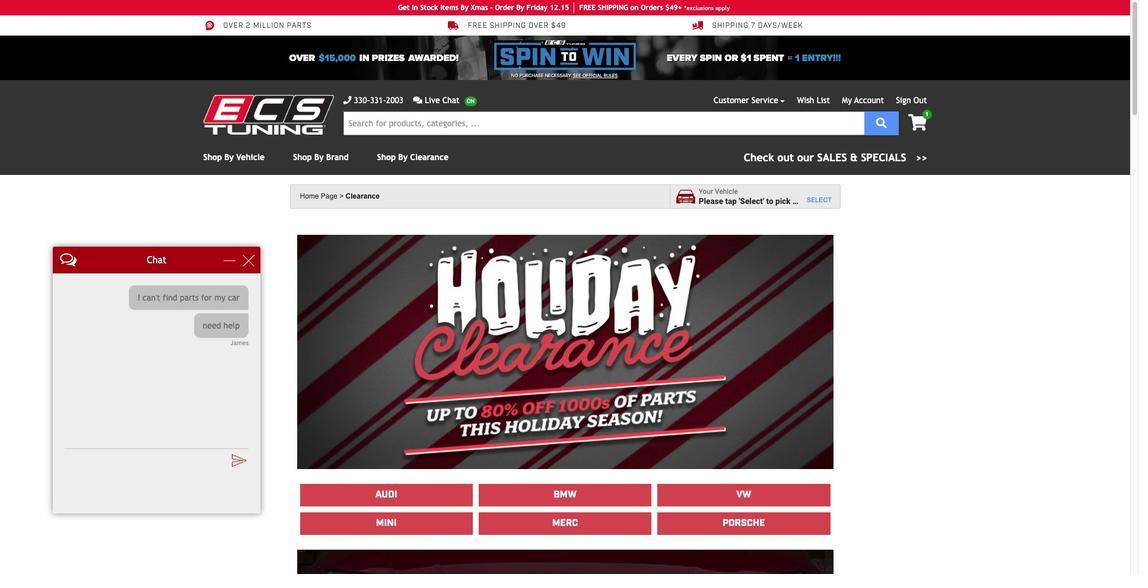Task type: vqa. For each thing, say whether or not it's contained in the screenshot.
the left "Over"
yes



Task type: describe. For each thing, give the bounding box(es) containing it.
free
[[468, 22, 487, 30]]

2003
[[386, 96, 404, 105]]

million
[[253, 22, 285, 30]]

customer service button
[[714, 94, 785, 107]]

shop by clearance
[[377, 152, 449, 162]]

no purchase necessary. see official rules .
[[511, 72, 619, 79]]

purchase
[[520, 72, 544, 79]]

0 horizontal spatial 1
[[795, 52, 800, 64]]

*exclusions
[[684, 4, 714, 11]]

-
[[490, 4, 493, 12]]

by right order
[[516, 4, 524, 12]]

over
[[529, 22, 549, 30]]

my account link
[[842, 96, 884, 105]]

wish
[[797, 96, 814, 105]]

'select'
[[739, 196, 764, 206]]

by left xmas
[[461, 4, 469, 12]]

out
[[914, 96, 927, 105]]

sales & specials
[[817, 151, 906, 164]]

mini
[[376, 517, 397, 530]]

over for over 2 million parts
[[223, 22, 244, 30]]

a
[[793, 196, 797, 206]]

live
[[425, 96, 440, 105]]

$49
[[551, 22, 566, 30]]

7
[[751, 22, 756, 30]]

by for shop by clearance
[[398, 152, 408, 162]]

orders
[[641, 4, 663, 12]]

live chat link
[[413, 94, 477, 107]]

phone image
[[343, 96, 352, 104]]

by for shop by brand
[[314, 152, 324, 162]]

0 vertical spatial clearance
[[410, 152, 449, 162]]

sign out link
[[896, 96, 927, 105]]

list
[[817, 96, 830, 105]]

pick
[[775, 196, 791, 206]]

see official rules link
[[573, 72, 618, 79]]

free ship ping on orders $49+ *exclusions apply
[[579, 4, 730, 12]]

over 2 million parts
[[223, 22, 312, 30]]

1 link
[[899, 110, 932, 132]]

see
[[573, 72, 581, 79]]

account
[[854, 96, 884, 105]]

entry!!!
[[802, 52, 841, 64]]

comments image
[[413, 96, 422, 104]]

wish list link
[[797, 96, 830, 105]]

shop by vehicle
[[203, 152, 265, 162]]

parts
[[287, 22, 312, 30]]

customer
[[714, 96, 749, 105]]

ship
[[598, 4, 613, 12]]

1 horizontal spatial 1
[[925, 111, 929, 117]]

select
[[807, 196, 832, 203]]

Search text field
[[343, 112, 864, 135]]

sign
[[896, 96, 911, 105]]

every
[[667, 52, 697, 64]]

official
[[583, 72, 602, 79]]

shipping
[[712, 22, 749, 30]]

shop for shop by clearance
[[377, 152, 396, 162]]

days/week
[[758, 22, 803, 30]]

shop by vehicle link
[[203, 152, 265, 162]]

over 2 million parts link
[[203, 20, 312, 31]]

select link
[[807, 196, 832, 204]]

vw link
[[658, 485, 830, 506]]

items
[[440, 4, 458, 12]]

get in stock items by xmas - order by friday 12.15
[[398, 4, 569, 12]]

over for over $15,000 in prizes
[[289, 52, 315, 64]]

to
[[766, 196, 773, 206]]

0 horizontal spatial clearance
[[346, 192, 380, 201]]

ecs tuning 'spin to win' contest logo image
[[494, 40, 636, 70]]

by for shop by vehicle
[[224, 152, 234, 162]]

friday
[[527, 4, 548, 12]]

vw
[[736, 489, 751, 501]]

audi
[[375, 489, 397, 501]]

my account
[[842, 96, 884, 105]]

necessary.
[[545, 72, 572, 79]]

rules
[[604, 72, 618, 79]]

page
[[321, 192, 337, 201]]

home
[[300, 192, 319, 201]]



Task type: locate. For each thing, give the bounding box(es) containing it.
2 shop from the left
[[293, 152, 312, 162]]

.
[[618, 72, 619, 79]]

330-331-2003
[[354, 96, 404, 105]]

=
[[788, 52, 793, 64]]

1 horizontal spatial shop
[[293, 152, 312, 162]]

1
[[795, 52, 800, 64], [925, 111, 929, 117]]

in
[[412, 4, 418, 12]]

chat
[[442, 96, 460, 105]]

tap
[[725, 196, 737, 206]]

0 horizontal spatial vehicle
[[236, 152, 265, 162]]

bmw link
[[479, 485, 651, 506]]

vehicle inside your vehicle please tap 'select' to pick a vehicle
[[715, 188, 738, 196]]

porsche
[[723, 517, 765, 530]]

330-
[[354, 96, 370, 105]]

home page
[[300, 192, 337, 201]]

*exclusions apply link
[[684, 3, 730, 12]]

stock
[[420, 4, 438, 12]]

free shipping over $49
[[468, 22, 566, 30]]

$49+
[[665, 4, 682, 12]]

vehicle up tap
[[715, 188, 738, 196]]

by down ecs tuning image
[[224, 152, 234, 162]]

1 horizontal spatial clearance
[[410, 152, 449, 162]]

over $15,000 in prizes
[[289, 52, 405, 64]]

shop for shop by vehicle
[[203, 152, 222, 162]]

every spin or $1 spent = 1 entry!!!
[[667, 52, 841, 64]]

free shipping over $49 link
[[448, 20, 566, 31]]

over
[[223, 22, 244, 30], [289, 52, 315, 64]]

live chat
[[425, 96, 460, 105]]

vehicle
[[799, 196, 825, 206]]

in
[[359, 52, 369, 64]]

1 shop from the left
[[203, 152, 222, 162]]

merc
[[552, 517, 578, 530]]

clearance right page
[[346, 192, 380, 201]]

1 right =
[[795, 52, 800, 64]]

0 vertical spatial 1
[[795, 52, 800, 64]]

spin
[[700, 52, 722, 64]]

ecs tuning image
[[203, 95, 334, 135]]

shipping 7 days/week
[[712, 22, 803, 30]]

3 shop from the left
[[377, 152, 396, 162]]

331-
[[370, 96, 386, 105]]

please
[[699, 196, 723, 206]]

over down parts
[[289, 52, 315, 64]]

by down 2003
[[398, 152, 408, 162]]

over left 2
[[223, 22, 244, 30]]

bmw
[[554, 489, 577, 501]]

1 down out
[[925, 111, 929, 117]]

home page link
[[300, 192, 344, 201]]

specials
[[861, 151, 906, 164]]

xmas
[[471, 4, 488, 12]]

shipping 7 days/week link
[[692, 20, 803, 31]]

shop by brand link
[[293, 152, 349, 162]]

sales
[[817, 151, 847, 164]]

1 vertical spatial clearance
[[346, 192, 380, 201]]

0 horizontal spatial over
[[223, 22, 244, 30]]

$15,000
[[319, 52, 356, 64]]

shop for shop by brand
[[293, 152, 312, 162]]

1 horizontal spatial vehicle
[[715, 188, 738, 196]]

shop by clearance link
[[377, 152, 449, 162]]

mini link
[[300, 513, 472, 534]]

2 horizontal spatial shop
[[377, 152, 396, 162]]

vehicle
[[236, 152, 265, 162], [715, 188, 738, 196]]

porsche link
[[658, 513, 830, 534]]

clearance down live
[[410, 152, 449, 162]]

audi link
[[300, 485, 472, 506]]

1 horizontal spatial over
[[289, 52, 315, 64]]

spent
[[754, 52, 784, 64]]

0 vertical spatial over
[[223, 22, 244, 30]]

get
[[398, 4, 410, 12]]

your
[[699, 188, 713, 196]]

search image
[[876, 117, 887, 128]]

shipping
[[490, 22, 526, 30]]

shopping cart image
[[908, 114, 927, 131]]

12.15
[[550, 4, 569, 12]]

$1
[[741, 52, 751, 64]]

order
[[495, 4, 514, 12]]

your vehicle please tap 'select' to pick a vehicle
[[699, 188, 825, 206]]

merc link
[[479, 513, 651, 534]]

by left the brand
[[314, 152, 324, 162]]

sign out
[[896, 96, 927, 105]]

0 vertical spatial vehicle
[[236, 152, 265, 162]]

2
[[246, 22, 251, 30]]

1 vertical spatial over
[[289, 52, 315, 64]]

apply
[[715, 4, 730, 11]]

customer service
[[714, 96, 778, 105]]

vehicle down ecs tuning image
[[236, 152, 265, 162]]

prizes
[[372, 52, 405, 64]]

sales & specials link
[[744, 150, 927, 166]]

brand
[[326, 152, 349, 162]]

on
[[630, 4, 639, 12]]

1 vertical spatial 1
[[925, 111, 929, 117]]

free
[[579, 4, 596, 12]]

clearance
[[410, 152, 449, 162], [346, 192, 380, 201]]

shop by brand
[[293, 152, 349, 162]]

no
[[511, 72, 518, 79]]

clearance sale image
[[297, 235, 833, 469]]

330-331-2003 link
[[343, 94, 404, 107]]

ping
[[613, 4, 628, 12]]

1 vertical spatial vehicle
[[715, 188, 738, 196]]

service
[[751, 96, 778, 105]]

wish list
[[797, 96, 830, 105]]

0 horizontal spatial shop
[[203, 152, 222, 162]]

&
[[850, 151, 858, 164]]



